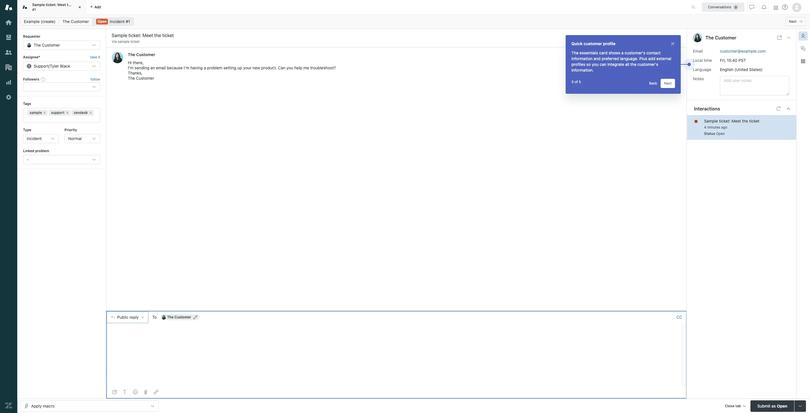 Task type: describe. For each thing, give the bounding box(es) containing it.
1 vertical spatial ticket
[[130, 39, 140, 44]]

of
[[575, 80, 578, 84]]

example (create)
[[24, 19, 55, 24]]

can
[[278, 65, 286, 70]]

3 of 5 back
[[572, 80, 657, 86]]

quick customer profile
[[572, 41, 616, 46]]

1 vertical spatial customer's
[[638, 62, 659, 67]]

add attachment image
[[143, 390, 148, 395]]

apps image
[[801, 59, 806, 64]]

Public reply composer text field
[[109, 324, 680, 336]]

via sample ticket
[[112, 39, 140, 44]]

conversations button
[[702, 2, 745, 12]]

time
[[704, 58, 712, 63]]

minutes inside sample ticket: meet the ticket 4 minutes ago status open
[[708, 125, 721, 129]]

thanks,
[[128, 71, 142, 76]]

there,
[[133, 60, 144, 65]]

help
[[294, 65, 302, 70]]

(united
[[735, 67, 749, 72]]

the essentials card shows a customer's contact information and preferred language. plus add external profiles so you can integrate all the customer's information.
[[572, 50, 672, 73]]

contact
[[647, 50, 661, 55]]

customer inside the secondary element
[[71, 19, 89, 24]]

Add user notes text field
[[720, 76, 790, 95]]

example
[[24, 19, 40, 24]]

up
[[237, 65, 242, 70]]

cc button
[[677, 315, 683, 320]]

insert emojis image
[[133, 390, 138, 395]]

so
[[587, 62, 591, 67]]

zendesk image
[[5, 402, 12, 410]]

the customer inside the secondary element
[[63, 19, 89, 24]]

because
[[167, 65, 183, 70]]

the inside the essentials card shows a customer's contact information and preferred language. plus add external profiles so you can integrate all the customer's information.
[[572, 50, 579, 55]]

sending
[[135, 65, 149, 70]]

it
[[98, 55, 100, 59]]

open inside sample ticket: meet the ticket 4 minutes ago status open
[[716, 131, 725, 136]]

draft mode image
[[112, 390, 117, 395]]

cc
[[677, 315, 683, 320]]

an
[[150, 65, 155, 70]]

open link
[[92, 18, 134, 26]]

view more details image
[[778, 35, 782, 40]]

take it button
[[90, 55, 100, 60]]

back
[[649, 81, 657, 86]]

2 i'm from the left
[[184, 65, 189, 70]]

0 vertical spatial ago
[[675, 53, 681, 57]]

0 horizontal spatial the customer link
[[59, 18, 93, 26]]

1 vertical spatial problem
[[35, 149, 49, 153]]

your
[[243, 65, 252, 70]]

meet for sample ticket: meet the ticket 4 minutes ago status open
[[732, 119, 741, 123]]

ticket for sample ticket: meet the ticket 4 minutes ago status open
[[750, 119, 760, 123]]

(create)
[[41, 19, 55, 24]]

Subject field
[[111, 32, 649, 39]]

main element
[[0, 0, 17, 414]]

customer up 'customer@example.com' on the right of the page
[[715, 35, 737, 40]]

customer up there,
[[136, 52, 155, 57]]

card
[[599, 50, 608, 55]]

you inside hi there, i'm sending an email because i'm having a problem setting up your new product. can you help me troubleshoot? thanks, the customer
[[287, 65, 293, 70]]

add link (cmd k) image
[[154, 390, 158, 395]]

0 horizontal spatial 4
[[658, 53, 660, 57]]

having
[[191, 65, 203, 70]]

1 vertical spatial the customer link
[[128, 52, 155, 57]]

close image inside quick customer profile dialog
[[671, 41, 675, 46]]

3
[[572, 80, 574, 84]]

take it
[[90, 55, 100, 59]]

preferred
[[602, 56, 619, 61]]

1 i'm from the left
[[128, 65, 134, 70]]

close image
[[77, 4, 83, 10]]

as
[[772, 404, 776, 409]]

tabs tab list
[[17, 0, 686, 14]]

you inside the essentials card shows a customer's contact information and preferred language. plus add external profiles so you can integrate all the customer's information.
[[592, 62, 599, 67]]

states)
[[750, 67, 763, 72]]

priority
[[65, 128, 77, 132]]

external
[[657, 56, 672, 61]]

reporting image
[[5, 79, 12, 86]]

1 horizontal spatial 4 minutes ago text field
[[704, 125, 728, 129]]

sample ticket: meet the ticket 4 minutes ago status open
[[704, 119, 760, 136]]

next button inside quick customer profile dialog
[[661, 79, 675, 88]]

open inside the secondary element
[[98, 19, 107, 24]]

email
[[693, 49, 703, 53]]

zendesk products image
[[774, 6, 778, 10]]

hi
[[128, 60, 132, 65]]

customers image
[[5, 49, 12, 56]]

4 minutes ago
[[658, 53, 681, 57]]

profiles
[[572, 62, 586, 67]]

0 vertical spatial minutes
[[661, 53, 674, 57]]

follow button
[[91, 77, 100, 82]]

can
[[600, 62, 607, 67]]

ticket: for sample ticket: meet the ticket #1
[[46, 3, 57, 7]]

new
[[253, 65, 260, 70]]

ticket for sample ticket: meet the ticket #1
[[73, 3, 83, 7]]

notes
[[693, 76, 704, 81]]

customer@example.com
[[720, 49, 766, 53]]

zendesk support image
[[5, 4, 12, 11]]

setting
[[224, 65, 236, 70]]

status
[[704, 131, 715, 136]]

fri,
[[720, 58, 726, 63]]

me
[[303, 65, 309, 70]]

sample
[[118, 39, 129, 44]]

the inside hi there, i'm sending an email because i'm having a problem setting up your new product. can you help me troubleshoot? thanks, the customer
[[128, 76, 135, 81]]

english
[[720, 67, 734, 72]]

customer@example.com image
[[162, 315, 166, 320]]

ticket: for sample ticket: meet the ticket 4 minutes ago status open
[[719, 119, 731, 123]]



Task type: locate. For each thing, give the bounding box(es) containing it.
ticket: down interactions
[[719, 119, 731, 123]]

0 vertical spatial meet
[[57, 3, 66, 7]]

shows
[[609, 50, 621, 55]]

conversations
[[708, 5, 732, 9]]

the down sample ticket: meet the ticket #1
[[63, 19, 70, 24]]

1 vertical spatial 4
[[704, 125, 707, 129]]

minutes
[[661, 53, 674, 57], [708, 125, 721, 129]]

a
[[622, 50, 624, 55], [204, 65, 206, 70]]

customer left edit user icon
[[175, 315, 191, 320]]

0 horizontal spatial ago
[[675, 53, 681, 57]]

ticket
[[73, 3, 83, 7], [130, 39, 140, 44], [750, 119, 760, 123]]

0 vertical spatial 4 minutes ago text field
[[658, 53, 681, 57]]

ticket inside sample ticket: meet the ticket 4 minutes ago status open
[[750, 119, 760, 123]]

customer
[[71, 19, 89, 24], [715, 35, 737, 40], [136, 52, 155, 57], [136, 76, 154, 81], [175, 315, 191, 320]]

information.
[[572, 68, 594, 73]]

follow
[[91, 77, 100, 81]]

format text image
[[123, 390, 127, 395]]

sample for sample ticket: meet the ticket 4 minutes ago status open
[[704, 119, 718, 123]]

1 vertical spatial ago
[[721, 125, 728, 129]]

1 horizontal spatial next
[[789, 19, 797, 24]]

information
[[572, 56, 593, 61]]

4 up status
[[704, 125, 707, 129]]

1 vertical spatial ticket:
[[719, 119, 731, 123]]

the up the information
[[572, 50, 579, 55]]

example (create) button
[[20, 18, 59, 26]]

0 horizontal spatial i'm
[[128, 65, 134, 70]]

0 vertical spatial ticket
[[73, 3, 83, 7]]

4 inside sample ticket: meet the ticket 4 minutes ago status open
[[704, 125, 707, 129]]

incident
[[27, 136, 42, 141]]

1 horizontal spatial ticket
[[130, 39, 140, 44]]

email
[[156, 65, 166, 70]]

1 horizontal spatial a
[[622, 50, 624, 55]]

ticket inside sample ticket: meet the ticket #1
[[73, 3, 83, 7]]

4 minutes ago text field up status
[[704, 125, 728, 129]]

meet
[[57, 3, 66, 7], [732, 119, 741, 123]]

type
[[23, 128, 31, 132]]

the customer link down close icon
[[59, 18, 93, 26]]

#1
[[32, 7, 36, 12]]

1 horizontal spatial the customer link
[[128, 52, 155, 57]]

the inside sample ticket: meet the ticket #1
[[67, 3, 72, 7]]

you down and on the right top of the page
[[592, 62, 599, 67]]

quick
[[572, 41, 583, 46]]

ago inside sample ticket: meet the ticket 4 minutes ago status open
[[721, 125, 728, 129]]

the for sample ticket: meet the ticket 4 minutes ago status open
[[742, 119, 748, 123]]

0 horizontal spatial close image
[[671, 41, 675, 46]]

0 horizontal spatial minutes
[[661, 53, 674, 57]]

the right customer@example.com 'icon'
[[167, 315, 174, 320]]

local
[[693, 58, 703, 63]]

4
[[658, 53, 660, 57], [704, 125, 707, 129]]

1 horizontal spatial open
[[716, 131, 725, 136]]

the customer right customer@example.com 'icon'
[[167, 315, 191, 320]]

tab containing sample ticket: meet the ticket
[[17, 0, 86, 14]]

organizations image
[[5, 64, 12, 71]]

events image
[[664, 36, 668, 41]]

0 vertical spatial the
[[67, 3, 72, 7]]

secondary element
[[17, 16, 810, 27]]

i'm down hi
[[128, 65, 134, 70]]

0 horizontal spatial meet
[[57, 3, 66, 7]]

user image
[[693, 33, 702, 42]]

the customer
[[63, 19, 89, 24], [706, 35, 737, 40], [128, 52, 155, 57], [167, 315, 191, 320]]

1 vertical spatial next button
[[661, 79, 675, 88]]

customer
[[584, 41, 602, 46]]

ticket: inside sample ticket: meet the ticket 4 minutes ago status open
[[719, 119, 731, 123]]

0 vertical spatial open
[[98, 19, 107, 24]]

4 right add
[[658, 53, 660, 57]]

1 horizontal spatial problem
[[207, 65, 222, 70]]

add
[[649, 56, 656, 61]]

next button right back
[[661, 79, 675, 88]]

the customer up there,
[[128, 52, 155, 57]]

0 horizontal spatial the
[[67, 3, 72, 7]]

sample up status
[[704, 119, 718, 123]]

open
[[98, 19, 107, 24], [716, 131, 725, 136], [777, 404, 788, 409]]

get help image
[[783, 5, 788, 10]]

get started image
[[5, 19, 12, 26]]

1 vertical spatial meet
[[732, 119, 741, 123]]

1 vertical spatial the
[[631, 62, 637, 67]]

incident button
[[23, 134, 59, 143]]

integrate
[[608, 62, 624, 67]]

via
[[112, 39, 117, 44]]

1 horizontal spatial 4
[[704, 125, 707, 129]]

0 horizontal spatial sample
[[32, 3, 45, 7]]

submit
[[758, 404, 771, 409]]

to
[[152, 315, 157, 320]]

the
[[67, 3, 72, 7], [631, 62, 637, 67], [742, 119, 748, 123]]

0 vertical spatial the customer link
[[59, 18, 93, 26]]

the up hi
[[128, 52, 135, 57]]

sample inside sample ticket: meet the ticket 4 minutes ago status open
[[704, 119, 718, 123]]

0 vertical spatial customer's
[[625, 50, 646, 55]]

1 horizontal spatial next button
[[786, 17, 806, 26]]

normal button
[[65, 134, 100, 143]]

sample up #1
[[32, 3, 45, 7]]

back button
[[646, 79, 661, 88]]

meet inside sample ticket: meet the ticket 4 minutes ago status open
[[732, 119, 741, 123]]

2 vertical spatial ticket
[[750, 119, 760, 123]]

2 horizontal spatial ticket
[[750, 119, 760, 123]]

15:40
[[727, 58, 738, 63]]

5
[[579, 80, 581, 84]]

tab
[[17, 0, 86, 14]]

customer's down add
[[638, 62, 659, 67]]

language.
[[620, 56, 639, 61]]

1 horizontal spatial ticket:
[[719, 119, 731, 123]]

4 minutes ago text field
[[658, 53, 681, 57], [704, 125, 728, 129]]

you right can
[[287, 65, 293, 70]]

english (united states)
[[720, 67, 763, 72]]

profile
[[603, 41, 616, 46]]

problem left the setting on the left of the page
[[207, 65, 222, 70]]

close image
[[787, 35, 791, 40], [671, 41, 675, 46]]

4 minutes ago text field down events image
[[658, 53, 681, 57]]

0 vertical spatial ticket:
[[46, 3, 57, 7]]

customer down sending at the left of page
[[136, 76, 154, 81]]

sample
[[32, 3, 45, 7], [704, 119, 718, 123]]

ticket: inside sample ticket: meet the ticket #1
[[46, 3, 57, 7]]

meet inside sample ticket: meet the ticket #1
[[57, 3, 66, 7]]

a inside hi there, i'm sending an email because i'm having a problem setting up your new product. can you help me troubleshoot? thanks, the customer
[[204, 65, 206, 70]]

hi there, i'm sending an email because i'm having a problem setting up your new product. can you help me troubleshoot? thanks, the customer
[[128, 60, 336, 81]]

0 vertical spatial next
[[789, 19, 797, 24]]

0 horizontal spatial problem
[[35, 149, 49, 153]]

1 horizontal spatial ago
[[721, 125, 728, 129]]

meet for sample ticket: meet the ticket #1
[[57, 3, 66, 7]]

0 horizontal spatial open
[[98, 19, 107, 24]]

normal
[[68, 136, 82, 141]]

0 horizontal spatial a
[[204, 65, 206, 70]]

sample ticket: meet the ticket #1
[[32, 3, 83, 12]]

essentials
[[580, 50, 598, 55]]

problem inside hi there, i'm sending an email because i'm having a problem setting up your new product. can you help me troubleshoot? thanks, the customer
[[207, 65, 222, 70]]

sample for sample ticket: meet the ticket #1
[[32, 3, 45, 7]]

0 horizontal spatial next
[[664, 81, 672, 86]]

the for sample ticket: meet the ticket #1
[[67, 3, 72, 7]]

2 vertical spatial open
[[777, 404, 788, 409]]

the right "user" image
[[706, 35, 714, 40]]

close image up 4 minutes ago
[[671, 41, 675, 46]]

problem down the incident popup button
[[35, 149, 49, 153]]

views image
[[5, 34, 12, 41]]

a right having at the left
[[204, 65, 206, 70]]

1 vertical spatial sample
[[704, 119, 718, 123]]

1 vertical spatial 4 minutes ago text field
[[704, 125, 728, 129]]

product.
[[261, 65, 277, 70]]

fri, 15:40 pst
[[720, 58, 746, 63]]

ticket:
[[46, 3, 57, 7], [719, 119, 731, 123]]

1 horizontal spatial the
[[631, 62, 637, 67]]

language
[[693, 67, 712, 72]]

the customer up fri,
[[706, 35, 737, 40]]

and
[[594, 56, 601, 61]]

the down thanks,
[[128, 76, 135, 81]]

next button
[[786, 17, 806, 26], [661, 79, 675, 88]]

0 horizontal spatial next button
[[661, 79, 675, 88]]

0 horizontal spatial you
[[287, 65, 293, 70]]

avatar image
[[112, 52, 123, 63]]

1 vertical spatial minutes
[[708, 125, 721, 129]]

0 vertical spatial problem
[[207, 65, 222, 70]]

problem
[[207, 65, 222, 70], [35, 149, 49, 153]]

edit user image
[[194, 316, 198, 320]]

the customer link
[[59, 18, 93, 26], [128, 52, 155, 57]]

quick customer profile dialog
[[566, 35, 681, 94]]

2 horizontal spatial the
[[742, 119, 748, 123]]

customer inside hi there, i'm sending an email because i'm having a problem setting up your new product. can you help me troubleshoot? thanks, the customer
[[136, 76, 154, 81]]

1 vertical spatial open
[[716, 131, 725, 136]]

the customer link up there,
[[128, 52, 155, 57]]

0 vertical spatial close image
[[787, 35, 791, 40]]

1 horizontal spatial you
[[592, 62, 599, 67]]

0 vertical spatial next button
[[786, 17, 806, 26]]

2 horizontal spatial open
[[777, 404, 788, 409]]

take
[[90, 55, 97, 59]]

customer context image
[[801, 34, 806, 38]]

the
[[63, 19, 70, 24], [706, 35, 714, 40], [572, 50, 579, 55], [128, 52, 135, 57], [128, 76, 135, 81], [167, 315, 174, 320]]

1 vertical spatial a
[[204, 65, 206, 70]]

close image right view more details image
[[787, 35, 791, 40]]

plus
[[640, 56, 648, 61]]

0 horizontal spatial 4 minutes ago text field
[[658, 53, 681, 57]]

minutes up status
[[708, 125, 721, 129]]

1 horizontal spatial meet
[[732, 119, 741, 123]]

0 vertical spatial 4
[[658, 53, 660, 57]]

customer down close icon
[[71, 19, 89, 24]]

next button up customer context icon
[[786, 17, 806, 26]]

the customer down close icon
[[63, 19, 89, 24]]

the inside the essentials card shows a customer's contact information and preferred language. plus add external profiles so you can integrate all the customer's information.
[[631, 62, 637, 67]]

submit as open
[[758, 404, 788, 409]]

interactions
[[694, 106, 720, 111]]

you
[[592, 62, 599, 67], [287, 65, 293, 70]]

0 horizontal spatial ticket
[[73, 3, 83, 7]]

0 vertical spatial sample
[[32, 3, 45, 7]]

i'm left having at the left
[[184, 65, 189, 70]]

linked problem
[[23, 149, 49, 153]]

pst
[[739, 58, 746, 63]]

1 horizontal spatial i'm
[[184, 65, 189, 70]]

next inside quick customer profile dialog
[[664, 81, 672, 86]]

0 horizontal spatial ticket:
[[46, 3, 57, 7]]

troubleshoot?
[[310, 65, 336, 70]]

1 vertical spatial close image
[[671, 41, 675, 46]]

admin image
[[5, 94, 12, 101]]

1 vertical spatial next
[[664, 81, 672, 86]]

next
[[789, 19, 797, 24], [664, 81, 672, 86]]

a inside the essentials card shows a customer's contact information and preferred language. plus add external profiles so you can integrate all the customer's information.
[[622, 50, 624, 55]]

0 vertical spatial a
[[622, 50, 624, 55]]

i'm
[[128, 65, 134, 70], [184, 65, 189, 70]]

the inside sample ticket: meet the ticket 4 minutes ago status open
[[742, 119, 748, 123]]

a right shows
[[622, 50, 624, 55]]

1 horizontal spatial close image
[[787, 35, 791, 40]]

1 horizontal spatial minutes
[[708, 125, 721, 129]]

local time
[[693, 58, 712, 63]]

2 vertical spatial the
[[742, 119, 748, 123]]

customer's up language.
[[625, 50, 646, 55]]

1 horizontal spatial sample
[[704, 119, 718, 123]]

minutes right contact
[[661, 53, 674, 57]]

sample inside sample ticket: meet the ticket #1
[[32, 3, 45, 7]]

ticket: up (create)
[[46, 3, 57, 7]]

all
[[625, 62, 630, 67]]

linked
[[23, 149, 34, 153]]



Task type: vqa. For each thing, say whether or not it's contained in the screenshot.
here.
no



